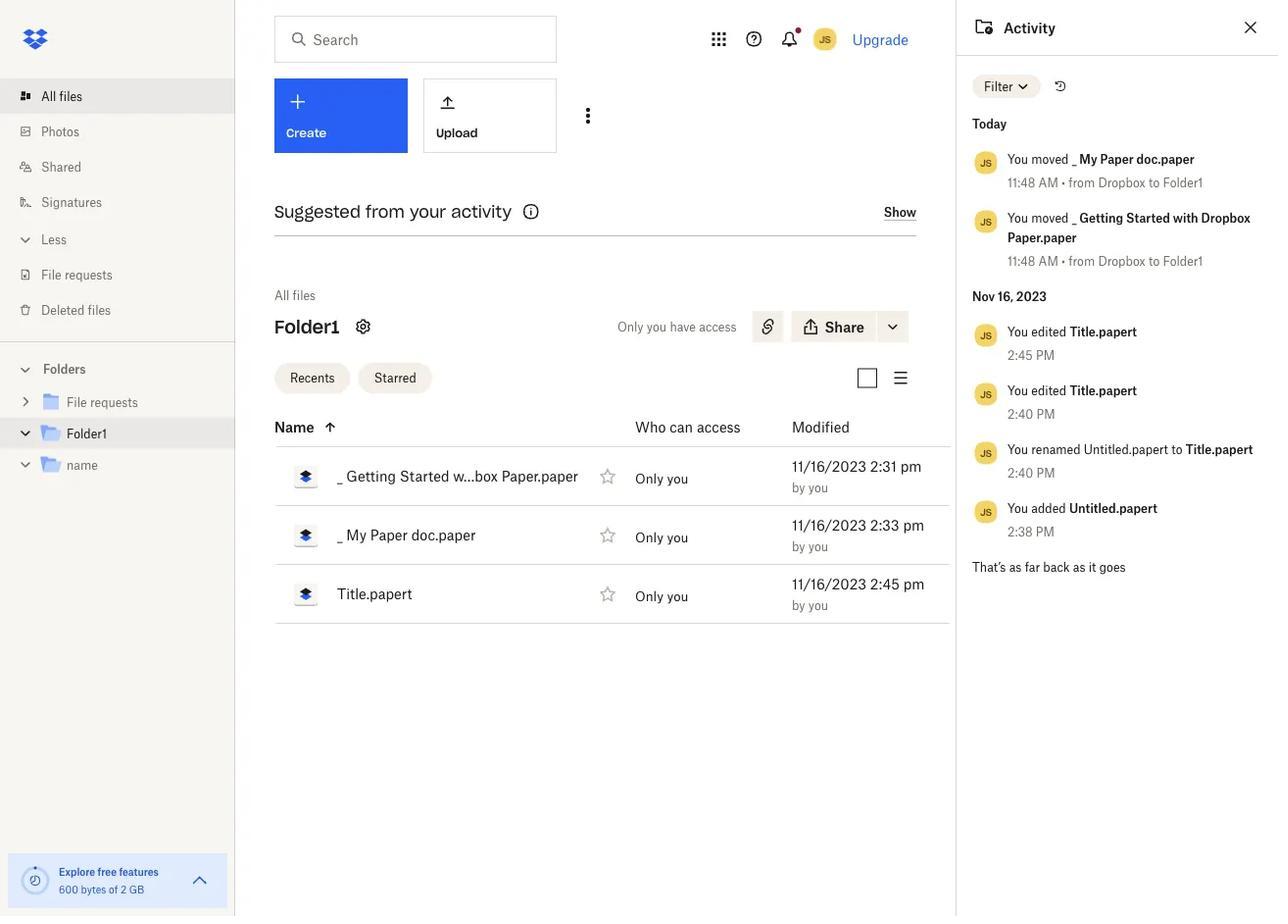 Task type: describe. For each thing, give the bounding box(es) containing it.
close right sidebar image
[[1240, 16, 1263, 39]]

edited for 2:40 pm
[[1032, 383, 1067, 398]]

folder1 inside you moved _ my paper doc.paper 11:48 am • from dropbox to folder1
[[1164, 175, 1204, 190]]

all inside list item
[[41, 89, 56, 103]]

js button
[[810, 24, 841, 55]]

2 am from the top
[[1039, 254, 1059, 268]]

modified
[[792, 419, 850, 435]]

you inside 11/16/2023 2:33 pm by you
[[809, 539, 829, 554]]

by for 11/16/2023 2:33 pm
[[792, 539, 806, 554]]

_ getting started w…box paper.paper
[[337, 468, 579, 485]]

by for 11/16/2023 2:31 pm
[[792, 481, 806, 495]]

16,
[[998, 289, 1014, 304]]

_ for _ my paper doc.paper
[[337, 527, 343, 543]]

Search in folder "Dropbox" text field
[[313, 28, 516, 50]]

title.papert link
[[337, 582, 412, 606]]

show button
[[884, 205, 917, 221]]

paper inside you moved _ my paper doc.paper 11:48 am • from dropbox to folder1
[[1101, 152, 1134, 166]]

you edited title.papert 2:45 pm
[[1008, 324, 1138, 362]]

only for 11/16/2023 2:45 pm
[[636, 588, 664, 603]]

2 vertical spatial from
[[1069, 254, 1096, 268]]

1 vertical spatial to
[[1149, 254, 1160, 268]]

my inside you moved _ my paper doc.paper 11:48 am • from dropbox to folder1
[[1080, 152, 1098, 166]]

by for 11/16/2023 2:45 pm
[[792, 598, 806, 613]]

name
[[67, 458, 98, 473]]

today
[[973, 116, 1007, 131]]

1 vertical spatial requests
[[90, 395, 138, 410]]

rewind this folder image
[[1053, 78, 1069, 94]]

recents button
[[275, 362, 351, 394]]

2 11:48 from the top
[[1008, 254, 1036, 268]]

starred
[[374, 371, 417, 385]]

title.papert inside you edited title.papert 2:40 pm
[[1070, 383, 1138, 398]]

add to starred image for _ my paper doc.paper
[[596, 523, 620, 547]]

upgrade
[[853, 31, 909, 48]]

nov 16, 2023
[[973, 289, 1047, 304]]

signatures
[[41, 195, 102, 209]]

_ my paper doc.paper link
[[337, 523, 476, 547]]

moved for you moved
[[1032, 210, 1069, 225]]

all files inside all files list item
[[41, 89, 83, 103]]

2:33
[[871, 517, 900, 534]]

you moved _ my paper doc.paper 11:48 am • from dropbox to folder1
[[1008, 152, 1204, 190]]

less
[[41, 232, 67, 247]]

dropbox for paper.paper
[[1202, 210, 1251, 225]]

started for w…box
[[400, 468, 450, 485]]

only for 11/16/2023 2:33 pm
[[636, 529, 664, 545]]

only you button for 11/16/2023 2:45 pm
[[636, 588, 689, 603]]

0 vertical spatial file requests link
[[16, 257, 235, 292]]

11:48 inside you moved _ my paper doc.paper 11:48 am • from dropbox to folder1
[[1008, 175, 1036, 190]]

table containing name
[[231, 408, 951, 624]]

free
[[98, 866, 117, 878]]

name link
[[39, 453, 220, 479]]

add to starred image for _ getting started w…box paper.paper
[[596, 464, 620, 488]]

filter
[[985, 79, 1014, 94]]

modified button
[[792, 415, 901, 439]]

bytes
[[81, 883, 106, 895]]

2023
[[1017, 289, 1047, 304]]

added
[[1032, 501, 1067, 515]]

quota usage element
[[20, 865, 51, 896]]

1 vertical spatial file
[[67, 395, 87, 410]]

1 vertical spatial file requests link
[[39, 390, 220, 416]]

folders button
[[0, 354, 235, 383]]

goes
[[1100, 560, 1127, 574]]

2:40 inside you edited title.papert 2:40 pm
[[1008, 407, 1034, 421]]

deleted files link
[[16, 292, 235, 328]]

11/16/2023 2:33 pm by you
[[792, 517, 925, 554]]

folder settings image
[[351, 315, 375, 338]]

recents
[[290, 371, 335, 385]]

folder1 link
[[39, 421, 220, 448]]

signatures link
[[16, 184, 235, 220]]

0 vertical spatial requests
[[65, 267, 113, 282]]

you for you added untitled.papert 2:38 pm
[[1008, 501, 1029, 515]]

11/16/2023 for 11/16/2023 2:31 pm
[[792, 458, 867, 475]]

you for you moved _ my paper doc.paper 11:48 am • from dropbox to folder1
[[1008, 152, 1029, 166]]

dropbox for to
[[1099, 254, 1146, 268]]

starred button
[[359, 362, 432, 394]]

2:45 inside 11/16/2023 2:45 pm by you
[[871, 576, 900, 592]]

am inside you moved _ my paper doc.paper 11:48 am • from dropbox to folder1
[[1039, 175, 1059, 190]]

2:45 inside you edited title.papert 2:45 pm
[[1008, 348, 1034, 362]]

11/16/2023 2:45 pm by you
[[792, 576, 925, 613]]

features
[[119, 866, 159, 878]]

paper.paper inside _ getting started with dropbox paper.paper
[[1008, 230, 1077, 245]]

1 horizontal spatial files
[[88, 303, 111, 317]]

explore
[[59, 866, 95, 878]]

folder1 up recents
[[275, 315, 340, 338]]

can
[[670, 419, 694, 435]]

paper inside table
[[370, 527, 408, 543]]

1 as from the left
[[1010, 560, 1022, 574]]

2
[[121, 883, 127, 895]]

you for you moved
[[1008, 210, 1029, 225]]

moved for you moved _ my paper doc.paper 11:48 am • from dropbox to folder1
[[1032, 152, 1069, 166]]

0 vertical spatial file requests
[[41, 267, 113, 282]]

you added untitled.papert 2:38 pm
[[1008, 501, 1158, 539]]

back
[[1044, 560, 1071, 574]]

2:40 inside you renamed untitled.papert to title.papert 2:40 pm
[[1008, 465, 1034, 480]]

w…box
[[453, 468, 498, 485]]

only you button for 11/16/2023 2:33 pm
[[636, 529, 689, 545]]

name button
[[275, 415, 587, 439]]

_ getting started w…box paper.paper link
[[337, 464, 579, 488]]

title.papert inside you renamed untitled.papert to title.papert 2:40 pm
[[1186, 442, 1254, 457]]

upload button
[[424, 78, 557, 153]]

11:48 am • from dropbox to folder1
[[1008, 254, 1204, 268]]

that's
[[973, 560, 1007, 574]]

renamed
[[1032, 442, 1081, 457]]

11/16/2023 2:31 pm by you
[[792, 458, 922, 495]]

that's as far back as it goes
[[973, 560, 1127, 574]]

you edited title.papert 2:40 pm
[[1008, 383, 1138, 421]]

all files list item
[[0, 78, 235, 114]]

getting for _ getting started with dropbox paper.paper
[[1080, 210, 1124, 225]]

11/16/2023 for 11/16/2023 2:45 pm
[[792, 576, 867, 592]]

getting for _ getting started w…box paper.paper
[[347, 468, 396, 485]]

name title.papert, modified 11/16/2023 2:45 pm, element
[[231, 565, 951, 624]]

share button
[[792, 311, 877, 342]]

title.papert inside table
[[337, 586, 412, 602]]

you moved
[[1008, 210, 1073, 225]]

pm for 2:38 pm
[[1037, 524, 1055, 539]]

_ for _ getting started w…box paper.paper
[[337, 468, 343, 485]]

shared
[[41, 159, 81, 174]]



Task type: vqa. For each thing, say whether or not it's contained in the screenshot.
DevHome_LM- inside table
no



Task type: locate. For each thing, give the bounding box(es) containing it.
pm inside you edited title.papert 2:45 pm
[[1037, 348, 1055, 362]]

file requests inside group
[[67, 395, 138, 410]]

2 add to starred image from the top
[[596, 523, 620, 547]]

you for you edited title.papert 2:40 pm
[[1008, 383, 1029, 398]]

add to starred image inside name _ getting started with dropbox paper.paper, modified 11/16/2023 2:31 pm, element
[[596, 464, 620, 488]]

my
[[1080, 152, 1098, 166], [347, 527, 367, 543]]

js left renamed
[[981, 447, 993, 459]]

_ getting started with dropbox paper.paper
[[1008, 210, 1251, 245]]

js left you moved
[[981, 215, 993, 228]]

0 vertical spatial my
[[1080, 152, 1098, 166]]

1 vertical spatial only you button
[[636, 529, 689, 545]]

1 vertical spatial all
[[275, 288, 290, 303]]

1 horizontal spatial my
[[1080, 152, 1098, 166]]

only you
[[636, 470, 689, 486], [636, 529, 689, 545], [636, 588, 689, 603]]

you inside you moved _ my paper doc.paper 11:48 am • from dropbox to folder1
[[1008, 152, 1029, 166]]

files
[[59, 89, 83, 103], [293, 288, 316, 303], [88, 303, 111, 317]]

only left have
[[618, 319, 644, 334]]

1 vertical spatial 11:48
[[1008, 254, 1036, 268]]

edited for 2:45 pm
[[1032, 324, 1067, 339]]

pm for 2:40 pm
[[1037, 407, 1056, 421]]

1 horizontal spatial as
[[1074, 560, 1086, 574]]

3 only you from the top
[[636, 588, 689, 603]]

paper.paper inside table
[[502, 468, 579, 485]]

only you down who
[[636, 470, 689, 486]]

all up the recents "button"
[[275, 288, 290, 303]]

upload
[[436, 125, 478, 141]]

am up you moved
[[1039, 175, 1059, 190]]

file requests link
[[16, 257, 235, 292], [39, 390, 220, 416]]

requests up deleted files at the left top of the page
[[65, 267, 113, 282]]

1 vertical spatial am
[[1039, 254, 1059, 268]]

folder1 up name
[[67, 427, 107, 441]]

0 horizontal spatial my
[[347, 527, 367, 543]]

0 horizontal spatial 2:45
[[871, 576, 900, 592]]

create
[[286, 126, 327, 141]]

0 vertical spatial 2:40
[[1008, 407, 1034, 421]]

only you button
[[636, 470, 689, 486], [636, 529, 689, 545], [636, 588, 689, 603]]

you inside you edited title.papert 2:45 pm
[[1008, 324, 1029, 339]]

deleted files
[[41, 303, 111, 317]]

0 vertical spatial all files link
[[16, 78, 235, 114]]

2 11/16/2023 from the top
[[792, 517, 867, 534]]

you renamed untitled.papert to title.papert 2:40 pm
[[1008, 442, 1254, 480]]

_ for _ getting started with dropbox paper.paper
[[1073, 210, 1077, 225]]

0 vertical spatial moved
[[1032, 152, 1069, 166]]

only
[[618, 319, 644, 334], [636, 470, 664, 486], [636, 529, 664, 545], [636, 588, 664, 603]]

1 vertical spatial moved
[[1032, 210, 1069, 225]]

js for you added untitled.papert 2:38 pm
[[981, 506, 993, 518]]

11/16/2023 for 11/16/2023 2:33 pm
[[792, 517, 867, 534]]

• inside you moved _ my paper doc.paper 11:48 am • from dropbox to folder1
[[1062, 175, 1066, 190]]

paper up title.papert link
[[370, 527, 408, 543]]

2:38
[[1008, 524, 1033, 539]]

2 you from the top
[[1008, 210, 1029, 225]]

0 vertical spatial untitled.papert
[[1085, 442, 1169, 457]]

js for you renamed untitled.papert to title.papert 2:40 pm
[[981, 447, 993, 459]]

1 only you button from the top
[[636, 470, 689, 486]]

edited down you edited title.papert 2:45 pm
[[1032, 383, 1067, 398]]

only right add to starred image
[[636, 588, 664, 603]]

getting up _ my paper doc.paper
[[347, 468, 396, 485]]

js for you edited title.papert 2:40 pm
[[981, 388, 993, 400]]

files up the recents "button"
[[293, 288, 316, 303]]

only up name title.papert, modified 11/16/2023 2:45 pm, element
[[636, 529, 664, 545]]

1 vertical spatial paper
[[370, 527, 408, 543]]

dropbox right with
[[1202, 210, 1251, 225]]

it
[[1089, 560, 1097, 574]]

1 vertical spatial 2:40
[[1008, 465, 1034, 480]]

from down _ getting started with dropbox paper.paper
[[1069, 254, 1096, 268]]

photos
[[41, 124, 79, 139]]

0 vertical spatial only you
[[636, 470, 689, 486]]

access inside table
[[697, 419, 741, 435]]

pm up renamed
[[1037, 407, 1056, 421]]

you down nov 16, 2023
[[1008, 324, 1029, 339]]

all up photos
[[41, 89, 56, 103]]

untitled.papert for added
[[1070, 501, 1158, 515]]

as left it on the right of the page
[[1074, 560, 1086, 574]]

only you button up name title.papert, modified 11/16/2023 2:45 pm, element
[[636, 529, 689, 545]]

1 vertical spatial all files
[[275, 288, 316, 303]]

by inside the 11/16/2023 2:31 pm by you
[[792, 481, 806, 495]]

pm for 11/16/2023 2:31 pm
[[901, 458, 922, 475]]

1 vertical spatial all files link
[[275, 285, 316, 305]]

0 vertical spatial all files
[[41, 89, 83, 103]]

getting
[[1080, 210, 1124, 225], [347, 468, 396, 485]]

all files
[[41, 89, 83, 103], [275, 288, 316, 303]]

1 by from the top
[[792, 481, 806, 495]]

add to starred image
[[596, 582, 620, 606]]

you inside the 11/16/2023 2:31 pm by you
[[809, 481, 829, 495]]

1 • from the top
[[1062, 175, 1066, 190]]

all files link up the recents "button"
[[275, 285, 316, 305]]

you inside you added untitled.papert 2:38 pm
[[1008, 501, 1029, 515]]

started for with
[[1127, 210, 1171, 225]]

3 only you button from the top
[[636, 588, 689, 603]]

from up you moved
[[1069, 175, 1096, 190]]

who can access
[[636, 419, 741, 435]]

0 horizontal spatial file
[[41, 267, 61, 282]]

js for you moved _ my paper doc.paper 11:48 am • from dropbox to folder1
[[981, 156, 993, 169]]

js up the that's
[[981, 506, 993, 518]]

2 2:40 from the top
[[1008, 465, 1034, 480]]

11/16/2023 left 2:33
[[792, 517, 867, 534]]

1 vertical spatial 11/16/2023
[[792, 517, 867, 534]]

by up 11/16/2023 2:45 pm by you
[[792, 539, 806, 554]]

6 you from the top
[[1008, 501, 1029, 515]]

0 vertical spatial add to starred image
[[596, 464, 620, 488]]

0 horizontal spatial as
[[1010, 560, 1022, 574]]

file requests link up folder1 link
[[39, 390, 220, 416]]

0 horizontal spatial files
[[59, 89, 83, 103]]

2:40 down renamed
[[1008, 465, 1034, 480]]

all files up photos
[[41, 89, 83, 103]]

1 vertical spatial edited
[[1032, 383, 1067, 398]]

0 vertical spatial 2:45
[[1008, 348, 1034, 362]]

11/16/2023 inside 11/16/2023 2:33 pm by you
[[792, 517, 867, 534]]

1 vertical spatial •
[[1062, 254, 1066, 268]]

0 vertical spatial only you button
[[636, 470, 689, 486]]

1 vertical spatial add to starred image
[[596, 523, 620, 547]]

pm for 11/16/2023 2:45 pm
[[904, 576, 925, 592]]

you
[[1008, 152, 1029, 166], [1008, 210, 1029, 225], [1008, 324, 1029, 339], [1008, 383, 1029, 398], [1008, 442, 1029, 457], [1008, 501, 1029, 515]]

1 horizontal spatial paper.paper
[[1008, 230, 1077, 245]]

name _ getting started with dropbox paper.paper, modified 11/16/2023 2:31 pm, element
[[231, 447, 951, 506]]

0 vertical spatial •
[[1062, 175, 1066, 190]]

only you right add to starred image
[[636, 588, 689, 603]]

add to starred image up add to starred image
[[596, 523, 620, 547]]

requests down "folders" button
[[90, 395, 138, 410]]

1 only you from the top
[[636, 470, 689, 486]]

you left renamed
[[1008, 442, 1029, 457]]

folder1 down with
[[1164, 254, 1204, 268]]

_ my paper doc.paper
[[337, 527, 476, 543]]

1 horizontal spatial paper
[[1101, 152, 1134, 166]]

filter button
[[973, 75, 1041, 98]]

only you button right add to starred image
[[636, 588, 689, 603]]

pm right 2:33
[[904, 517, 925, 534]]

untitled.papert for renamed
[[1085, 442, 1169, 457]]

pm right 2:31
[[901, 458, 922, 475]]

as left far
[[1010, 560, 1022, 574]]

all
[[41, 89, 56, 103], [275, 288, 290, 303]]

share
[[825, 318, 865, 335]]

0 vertical spatial paper
[[1101, 152, 1134, 166]]

0 vertical spatial getting
[[1080, 210, 1124, 225]]

2 only you from the top
[[636, 529, 689, 545]]

table
[[231, 408, 951, 624]]

2 vertical spatial 11/16/2023
[[792, 576, 867, 592]]

doc.paper down _ getting started w…box paper.paper link in the left of the page
[[412, 527, 476, 543]]

title.papert inside you edited title.papert 2:45 pm
[[1070, 324, 1138, 339]]

you
[[647, 319, 667, 334], [667, 470, 689, 486], [809, 481, 829, 495], [667, 529, 689, 545], [809, 539, 829, 554], [667, 588, 689, 603], [809, 598, 829, 613]]

have
[[670, 319, 696, 334]]

1 am from the top
[[1039, 175, 1059, 190]]

gb
[[129, 883, 144, 895]]

1 vertical spatial only you
[[636, 529, 689, 545]]

paper
[[1101, 152, 1134, 166], [370, 527, 408, 543]]

pm inside 11/16/2023 2:45 pm by you
[[904, 576, 925, 592]]

0 vertical spatial paper.paper
[[1008, 230, 1077, 245]]

1 horizontal spatial doc.paper
[[1137, 152, 1195, 166]]

far
[[1026, 560, 1041, 574]]

by down 11/16/2023 2:33 pm by you
[[792, 598, 806, 613]]

pm down 11/16/2023 2:33 pm by you
[[904, 576, 925, 592]]

started
[[1127, 210, 1171, 225], [400, 468, 450, 485]]

edited inside you edited title.papert 2:45 pm
[[1032, 324, 1067, 339]]

pm inside you added untitled.papert 2:38 pm
[[1037, 524, 1055, 539]]

1 vertical spatial pm
[[904, 517, 925, 534]]

upgrade link
[[853, 31, 909, 48]]

show
[[884, 205, 917, 220]]

only you button down who
[[636, 470, 689, 486]]

you down you edited title.papert 2:45 pm
[[1008, 383, 1029, 398]]

_ inside you moved _ my paper doc.paper 11:48 am • from dropbox to folder1
[[1073, 152, 1077, 166]]

only you for 11/16/2023 2:45 pm
[[636, 588, 689, 603]]

dropbox down _ getting started with dropbox paper.paper
[[1099, 254, 1146, 268]]

2 horizontal spatial files
[[293, 288, 316, 303]]

0 vertical spatial all
[[41, 89, 56, 103]]

2 moved from the top
[[1032, 210, 1069, 225]]

_ inside _ my paper doc.paper link
[[337, 527, 343, 543]]

add to starred image inside name _ my paper doc.paper, modified 11/16/2023 2:33 pm, element
[[596, 523, 620, 547]]

js
[[820, 33, 831, 45], [981, 156, 993, 169], [981, 215, 993, 228], [981, 329, 993, 341], [981, 388, 993, 400], [981, 447, 993, 459], [981, 506, 993, 518]]

suggested
[[275, 202, 361, 222]]

0 vertical spatial by
[[792, 481, 806, 495]]

0 vertical spatial file
[[41, 267, 61, 282]]

to inside you renamed untitled.papert to title.papert 2:40 pm
[[1172, 442, 1183, 457]]

pm inside you edited title.papert 2:40 pm
[[1037, 407, 1056, 421]]

only you inside name _ my paper doc.paper, modified 11/16/2023 2:33 pm, element
[[636, 529, 689, 545]]

1 horizontal spatial getting
[[1080, 210, 1124, 225]]

getting inside table
[[347, 468, 396, 485]]

from inside you moved _ my paper doc.paper 11:48 am • from dropbox to folder1
[[1069, 175, 1096, 190]]

1 horizontal spatial 2:45
[[1008, 348, 1034, 362]]

folder1
[[1164, 175, 1204, 190], [1164, 254, 1204, 268], [275, 315, 340, 338], [67, 427, 107, 441]]

doc.paper inside _ my paper doc.paper link
[[412, 527, 476, 543]]

you inside 11/16/2023 2:45 pm by you
[[809, 598, 829, 613]]

by inside 11/16/2023 2:33 pm by you
[[792, 539, 806, 554]]

0 horizontal spatial doc.paper
[[412, 527, 476, 543]]

600
[[59, 883, 78, 895]]

untitled.papert right renamed
[[1085, 442, 1169, 457]]

you inside you renamed untitled.papert to title.papert 2:40 pm
[[1008, 442, 1029, 457]]

create button
[[275, 78, 408, 153]]

1 edited from the top
[[1032, 324, 1067, 339]]

1 vertical spatial file requests
[[67, 395, 138, 410]]

pm for 2:45 pm
[[1037, 348, 1055, 362]]

0 horizontal spatial all files
[[41, 89, 83, 103]]

2 vertical spatial to
[[1172, 442, 1183, 457]]

11/16/2023 inside 11/16/2023 2:45 pm by you
[[792, 576, 867, 592]]

started inside _ getting started with dropbox paper.paper
[[1127, 210, 1171, 225]]

pm down renamed
[[1037, 465, 1056, 480]]

doc.paper inside you moved _ my paper doc.paper 11:48 am • from dropbox to folder1
[[1137, 152, 1195, 166]]

js for you edited title.papert 2:45 pm
[[981, 329, 993, 341]]

pm for 11/16/2023 2:33 pm
[[904, 517, 925, 534]]

3 by from the top
[[792, 598, 806, 613]]

11/16/2023 down 11/16/2023 2:33 pm by you
[[792, 576, 867, 592]]

all files up the recents "button"
[[275, 288, 316, 303]]

11/16/2023 inside the 11/16/2023 2:31 pm by you
[[792, 458, 867, 475]]

pm up you edited title.papert 2:40 pm
[[1037, 348, 1055, 362]]

pm
[[1037, 348, 1055, 362], [1037, 407, 1056, 421], [1037, 465, 1056, 480], [1037, 524, 1055, 539]]

getting inside _ getting started with dropbox paper.paper
[[1080, 210, 1124, 225]]

folders
[[43, 362, 86, 377]]

2 vertical spatial only you button
[[636, 588, 689, 603]]

1 horizontal spatial all files link
[[275, 285, 316, 305]]

only inside name _ my paper doc.paper, modified 11/16/2023 2:33 pm, element
[[636, 529, 664, 545]]

only you up name title.papert, modified 11/16/2023 2:45 pm, element
[[636, 529, 689, 545]]

started down name button
[[400, 468, 450, 485]]

_ up you moved
[[1073, 152, 1077, 166]]

folder1 up with
[[1164, 175, 1204, 190]]

add to starred image up name _ my paper doc.paper, modified 11/16/2023 2:33 pm, element
[[596, 464, 620, 488]]

1 vertical spatial dropbox
[[1202, 210, 1251, 225]]

files up photos
[[59, 89, 83, 103]]

0 horizontal spatial paper
[[370, 527, 408, 543]]

1 vertical spatial 2:45
[[871, 576, 900, 592]]

2 • from the top
[[1062, 254, 1066, 268]]

2:40
[[1008, 407, 1034, 421], [1008, 465, 1034, 480]]

edited inside you edited title.papert 2:40 pm
[[1032, 383, 1067, 398]]

who
[[636, 419, 666, 435]]

11:48 up 2023
[[1008, 254, 1036, 268]]

2 only you button from the top
[[636, 529, 689, 545]]

1 moved from the top
[[1032, 152, 1069, 166]]

0 horizontal spatial all files link
[[16, 78, 235, 114]]

_ up title.papert link
[[337, 527, 343, 543]]

only you for 11/16/2023 2:33 pm
[[636, 529, 689, 545]]

file requests up deleted files at the left top of the page
[[41, 267, 113, 282]]

1 add to starred image from the top
[[596, 464, 620, 488]]

1 you from the top
[[1008, 152, 1029, 166]]

to inside you moved _ my paper doc.paper 11:48 am • from dropbox to folder1
[[1149, 175, 1160, 190]]

add to starred image
[[596, 464, 620, 488], [596, 523, 620, 547]]

dropbox inside _ getting started with dropbox paper.paper
[[1202, 210, 1251, 225]]

0 vertical spatial 11/16/2023
[[792, 458, 867, 475]]

file down folders at the left
[[67, 395, 87, 410]]

js left you edited title.papert 2:40 pm
[[981, 388, 993, 400]]

activity
[[1004, 19, 1056, 36]]

less image
[[16, 230, 35, 250]]

only you inside name _ getting started with dropbox paper.paper, modified 11/16/2023 2:31 pm, element
[[636, 470, 689, 486]]

photos link
[[16, 114, 235, 149]]

1 2:40 from the top
[[1008, 407, 1034, 421]]

moved up you moved
[[1032, 152, 1069, 166]]

you up you moved
[[1008, 152, 1029, 166]]

• down you moved
[[1062, 254, 1066, 268]]

1 11/16/2023 from the top
[[792, 458, 867, 475]]

2:45 down nov 16, 2023
[[1008, 348, 1034, 362]]

paper up _ getting started with dropbox paper.paper
[[1101, 152, 1134, 166]]

untitled.papert inside you renamed untitled.papert to title.papert 2:40 pm
[[1085, 442, 1169, 457]]

group containing file requests
[[0, 383, 235, 496]]

files inside list item
[[59, 89, 83, 103]]

you for you renamed untitled.papert to title.papert 2:40 pm
[[1008, 442, 1029, 457]]

0 vertical spatial dropbox
[[1099, 175, 1146, 190]]

pm inside the 11/16/2023 2:31 pm by you
[[901, 458, 922, 475]]

access right have
[[699, 319, 737, 334]]

my up title.papert link
[[347, 527, 367, 543]]

only for 11/16/2023 2:31 pm
[[636, 470, 664, 486]]

only you inside name title.papert, modified 11/16/2023 2:45 pm, element
[[636, 588, 689, 603]]

am up 2023
[[1039, 254, 1059, 268]]

5 you from the top
[[1008, 442, 1029, 457]]

doc.paper
[[1137, 152, 1195, 166], [412, 527, 476, 543]]

group
[[0, 383, 235, 496]]

dropbox up _ getting started with dropbox paper.paper
[[1099, 175, 1146, 190]]

1 vertical spatial getting
[[347, 468, 396, 485]]

nov
[[973, 289, 996, 304]]

file requests link up deleted files at the left top of the page
[[16, 257, 235, 292]]

started inside _ getting started w…box paper.paper link
[[400, 468, 450, 485]]

1 horizontal spatial started
[[1127, 210, 1171, 225]]

edited down 2023
[[1032, 324, 1067, 339]]

_ up _ my paper doc.paper link
[[337, 468, 343, 485]]

11/16/2023
[[792, 458, 867, 475], [792, 517, 867, 534], [792, 576, 867, 592]]

2:45 down 11/16/2023 2:33 pm by you
[[871, 576, 900, 592]]

list containing all files
[[0, 67, 235, 341]]

1 vertical spatial my
[[347, 527, 367, 543]]

2 as from the left
[[1074, 560, 1086, 574]]

2 by from the top
[[792, 539, 806, 554]]

name _ my paper doc.paper, modified 11/16/2023 2:33 pm, element
[[231, 506, 951, 565]]

pm down the added
[[1037, 524, 1055, 539]]

pm
[[901, 458, 922, 475], [904, 517, 925, 534], [904, 576, 925, 592]]

started left with
[[1127, 210, 1171, 225]]

0 horizontal spatial getting
[[347, 468, 396, 485]]

you up nov 16, 2023
[[1008, 210, 1029, 225]]

by down modified
[[792, 481, 806, 495]]

untitled.papert down you renamed untitled.papert to title.papert 2:40 pm
[[1070, 501, 1158, 515]]

from left your
[[366, 202, 405, 222]]

only you button inside name title.papert, modified 11/16/2023 2:45 pm, element
[[636, 588, 689, 603]]

only inside name _ getting started with dropbox paper.paper, modified 11/16/2023 2:31 pm, element
[[636, 470, 664, 486]]

activity
[[451, 202, 512, 222]]

with
[[1174, 210, 1199, 225]]

doc.paper up with
[[1137, 152, 1195, 166]]

_ inside _ getting started w…box paper.paper link
[[337, 468, 343, 485]]

• up you moved
[[1062, 175, 1066, 190]]

2 vertical spatial only you
[[636, 588, 689, 603]]

you for you edited title.papert 2:45 pm
[[1008, 324, 1029, 339]]

moved
[[1032, 152, 1069, 166], [1032, 210, 1069, 225]]

1 vertical spatial by
[[792, 539, 806, 554]]

_ up 11:48 am • from dropbox to folder1
[[1073, 210, 1077, 225]]

2 vertical spatial dropbox
[[1099, 254, 1146, 268]]

1 horizontal spatial all files
[[275, 288, 316, 303]]

_ inside _ getting started with dropbox paper.paper
[[1073, 210, 1077, 225]]

my up _ getting started with dropbox paper.paper
[[1080, 152, 1098, 166]]

your
[[410, 202, 446, 222]]

moved up 11:48 am • from dropbox to folder1
[[1032, 210, 1069, 225]]

shared link
[[16, 149, 235, 184]]

0 vertical spatial edited
[[1032, 324, 1067, 339]]

0 horizontal spatial all
[[41, 89, 56, 103]]

list
[[0, 67, 235, 341]]

moved inside you moved _ my paper doc.paper 11:48 am • from dropbox to folder1
[[1032, 152, 1069, 166]]

2:45
[[1008, 348, 1034, 362], [871, 576, 900, 592]]

11:48 up you moved
[[1008, 175, 1036, 190]]

1 horizontal spatial file
[[67, 395, 87, 410]]

explore free features 600 bytes of 2 gb
[[59, 866, 159, 895]]

1 horizontal spatial all
[[275, 288, 290, 303]]

file
[[41, 267, 61, 282], [67, 395, 87, 410]]

0 vertical spatial from
[[1069, 175, 1096, 190]]

1 vertical spatial started
[[400, 468, 450, 485]]

name
[[275, 419, 315, 435]]

0 vertical spatial doc.paper
[[1137, 152, 1195, 166]]

file down less
[[41, 267, 61, 282]]

only inside name title.papert, modified 11/16/2023 2:45 pm, element
[[636, 588, 664, 603]]

only down who
[[636, 470, 664, 486]]

edited
[[1032, 324, 1067, 339], [1032, 383, 1067, 398]]

0 vertical spatial 11:48
[[1008, 175, 1036, 190]]

0 horizontal spatial paper.paper
[[502, 468, 579, 485]]

only you button for 11/16/2023 2:31 pm
[[636, 470, 689, 486]]

untitled.papert inside you added untitled.papert 2:38 pm
[[1070, 501, 1158, 515]]

js left upgrade link
[[820, 33, 831, 45]]

file requests down "folders" button
[[67, 395, 138, 410]]

file requests
[[41, 267, 113, 282], [67, 395, 138, 410]]

1 vertical spatial from
[[366, 202, 405, 222]]

suggested from your activity
[[275, 202, 512, 222]]

3 you from the top
[[1008, 324, 1029, 339]]

all files link up the shared link
[[16, 78, 235, 114]]

1 vertical spatial untitled.papert
[[1070, 501, 1158, 515]]

only you button inside name _ my paper doc.paper, modified 11/16/2023 2:33 pm, element
[[636, 529, 689, 545]]

dropbox inside you moved _ my paper doc.paper 11:48 am • from dropbox to folder1
[[1099, 175, 1146, 190]]

•
[[1062, 175, 1066, 190], [1062, 254, 1066, 268]]

2 vertical spatial by
[[792, 598, 806, 613]]

3 11/16/2023 from the top
[[792, 576, 867, 592]]

0 vertical spatial started
[[1127, 210, 1171, 225]]

0 vertical spatial access
[[699, 319, 737, 334]]

dropbox image
[[16, 20, 55, 59]]

1 vertical spatial paper.paper
[[502, 468, 579, 485]]

of
[[109, 883, 118, 895]]

2 edited from the top
[[1032, 383, 1067, 398]]

only you for 11/16/2023 2:31 pm
[[636, 470, 689, 486]]

2:31
[[871, 458, 897, 475]]

untitled.papert
[[1085, 442, 1169, 457], [1070, 501, 1158, 515]]

getting up 11:48 am • from dropbox to folder1
[[1080, 210, 1124, 225]]

by inside 11/16/2023 2:45 pm by you
[[792, 598, 806, 613]]

1 11:48 from the top
[[1008, 175, 1036, 190]]

deleted
[[41, 303, 85, 317]]

paper.paper down you moved
[[1008, 230, 1077, 245]]

am
[[1039, 175, 1059, 190], [1039, 254, 1059, 268]]

paper.paper right w…box
[[502, 468, 579, 485]]

pm inside you renamed untitled.papert to title.papert 2:40 pm
[[1037, 465, 1056, 480]]

0 vertical spatial am
[[1039, 175, 1059, 190]]

2 vertical spatial pm
[[904, 576, 925, 592]]

you up the 2:38
[[1008, 501, 1029, 515]]

11/16/2023 down modified
[[792, 458, 867, 475]]

pm inside 11/16/2023 2:33 pm by you
[[904, 517, 925, 534]]

you inside you edited title.papert 2:40 pm
[[1008, 383, 1029, 398]]

1 vertical spatial access
[[697, 419, 741, 435]]

1 vertical spatial doc.paper
[[412, 527, 476, 543]]

js down nov
[[981, 329, 993, 341]]

0 horizontal spatial started
[[400, 468, 450, 485]]

js down today on the right
[[981, 156, 993, 169]]

2:40 up renamed
[[1008, 407, 1034, 421]]

4 you from the top
[[1008, 383, 1029, 398]]

only you button inside name _ getting started with dropbox paper.paper, modified 11/16/2023 2:31 pm, element
[[636, 470, 689, 486]]

only you have access
[[618, 319, 737, 334]]

0 vertical spatial to
[[1149, 175, 1160, 190]]

files right deleted on the left
[[88, 303, 111, 317]]

js inside popup button
[[820, 33, 831, 45]]

0 vertical spatial pm
[[901, 458, 922, 475]]



